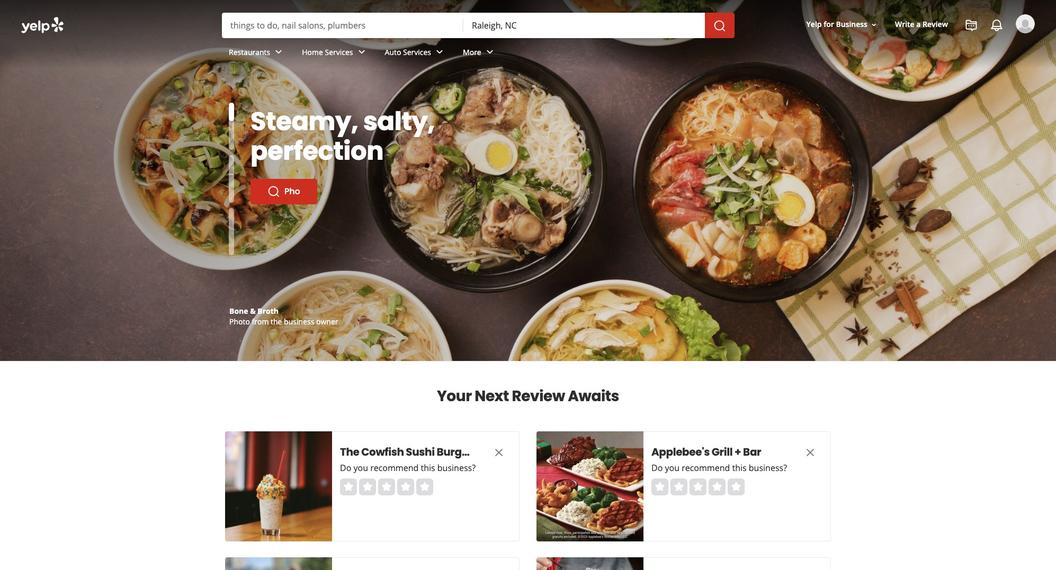 Task type: locate. For each thing, give the bounding box(es) containing it.
1 horizontal spatial do you recommend this business?
[[652, 462, 787, 474]]

2 you from the left
[[665, 462, 680, 474]]

you
[[354, 462, 368, 474], [665, 462, 680, 474]]

2 dismiss card image from the left
[[804, 446, 817, 459]]

1 you from the left
[[354, 462, 368, 474]]

1 24 chevron down v2 image from the left
[[272, 46, 285, 58]]

services right home
[[325, 47, 353, 57]]

24 chevron down v2 image left auto
[[355, 46, 368, 58]]

0 horizontal spatial do
[[340, 462, 351, 474]]

business
[[836, 19, 868, 29]]

0 horizontal spatial none field
[[230, 20, 455, 31]]

0 horizontal spatial (no rating) image
[[340, 479, 433, 496]]

dismiss card image for applebee's grill + bar
[[804, 446, 817, 459]]

24 chevron down v2 image
[[272, 46, 285, 58], [355, 46, 368, 58]]

do you recommend this business? down the cowfish sushi burger bar
[[340, 462, 476, 474]]

1 horizontal spatial this
[[732, 462, 747, 474]]

2 do you recommend this business? from the left
[[652, 462, 787, 474]]

1 services from the left
[[325, 47, 353, 57]]

user actions element
[[798, 13, 1050, 78]]

1 horizontal spatial business?
[[749, 462, 787, 474]]

1 (no rating) image from the left
[[340, 479, 433, 496]]

0 horizontal spatial recommend
[[370, 462, 419, 474]]

rating element down applebee's grill + bar
[[652, 479, 745, 496]]

the
[[271, 317, 282, 327]]

rating element
[[340, 479, 433, 496], [652, 479, 745, 496]]

this for +
[[732, 462, 747, 474]]

1 horizontal spatial services
[[403, 47, 431, 57]]

projects image
[[965, 19, 978, 32]]

1 horizontal spatial 24 chevron down v2 image
[[355, 46, 368, 58]]

0 horizontal spatial 24 chevron down v2 image
[[272, 46, 285, 58]]

24 chevron down v2 image inside restaurants link
[[272, 46, 285, 58]]

review
[[923, 19, 948, 29], [512, 386, 565, 407]]

1 do from the left
[[340, 462, 351, 474]]

(no rating) image down applebee's grill + bar
[[652, 479, 745, 496]]

1 horizontal spatial bar
[[743, 445, 761, 460]]

16 chevron down v2 image
[[870, 20, 878, 29]]

24 chevron down v2 image inside auto services link
[[433, 46, 446, 58]]

1 recommend from the left
[[370, 462, 419, 474]]

1 horizontal spatial dismiss card image
[[804, 446, 817, 459]]

none search field inside search field
[[222, 13, 737, 38]]

1 horizontal spatial you
[[665, 462, 680, 474]]

0 horizontal spatial rating element
[[340, 479, 433, 496]]

1 horizontal spatial rating element
[[652, 479, 745, 496]]

review inside user actions element
[[923, 19, 948, 29]]

1 business? from the left
[[437, 462, 476, 474]]

0 horizontal spatial business?
[[437, 462, 476, 474]]

2 bar from the left
[[743, 445, 761, 460]]

do for the cowfish sushi burger bar
[[340, 462, 351, 474]]

None search field
[[0, 0, 1056, 78]]

do for applebee's grill + bar
[[652, 462, 663, 474]]

None radio
[[340, 479, 357, 496], [378, 479, 395, 496], [671, 479, 688, 496], [690, 479, 707, 496], [709, 479, 726, 496], [728, 479, 745, 496], [340, 479, 357, 496], [378, 479, 395, 496], [671, 479, 688, 496], [690, 479, 707, 496], [709, 479, 726, 496], [728, 479, 745, 496]]

2 this from the left
[[732, 462, 747, 474]]

1 24 chevron down v2 image from the left
[[433, 46, 446, 58]]

1 vertical spatial review
[[512, 386, 565, 407]]

restaurants
[[229, 47, 270, 57]]

bar right +
[[743, 445, 761, 460]]

2 do from the left
[[652, 462, 663, 474]]

1 this from the left
[[421, 462, 435, 474]]

photo
[[229, 317, 250, 327]]

none field up the business categories element
[[472, 20, 697, 31]]

24 chevron down v2 image for auto services
[[433, 46, 446, 58]]

2 24 chevron down v2 image from the left
[[355, 46, 368, 58]]

rating element down cowfish
[[340, 479, 433, 496]]

0 horizontal spatial services
[[325, 47, 353, 57]]

you down applebee's
[[665, 462, 680, 474]]

2 recommend from the left
[[682, 462, 730, 474]]

your next review awaits
[[437, 386, 619, 407]]

0 vertical spatial review
[[923, 19, 948, 29]]

recommend for cowfish
[[370, 462, 419, 474]]

this down the sushi
[[421, 462, 435, 474]]

1 horizontal spatial (no rating) image
[[652, 479, 745, 496]]

1 horizontal spatial 24 chevron down v2 image
[[483, 46, 496, 58]]

this for sushi
[[421, 462, 435, 474]]

bone & broth photo from the business owner
[[229, 306, 338, 327]]

pho link
[[251, 179, 317, 204]]

24 chevron down v2 image right 'restaurants'
[[272, 46, 285, 58]]

services
[[325, 47, 353, 57], [403, 47, 431, 57]]

24 chevron down v2 image inside more link
[[483, 46, 496, 58]]

24 chevron down v2 image inside home services link
[[355, 46, 368, 58]]

2 none field from the left
[[472, 20, 697, 31]]

yelp for business button
[[802, 15, 882, 34]]

review right next on the bottom
[[512, 386, 565, 407]]

home services link
[[294, 38, 376, 69]]

none field up home services link
[[230, 20, 455, 31]]

1 rating element from the left
[[340, 479, 433, 496]]

24 chevron down v2 image for home services
[[355, 46, 368, 58]]

dismiss card image
[[493, 446, 505, 459], [804, 446, 817, 459]]

bar
[[474, 445, 492, 460], [743, 445, 761, 460]]

bar right burger
[[474, 445, 492, 460]]

services right auto
[[403, 47, 431, 57]]

dismiss card image for the cowfish sushi burger bar
[[493, 446, 505, 459]]

pho
[[284, 185, 300, 198]]

you for the
[[354, 462, 368, 474]]

your
[[437, 386, 472, 407]]

1 do you recommend this business? from the left
[[340, 462, 476, 474]]

0 horizontal spatial bar
[[474, 445, 492, 460]]

perfection
[[251, 133, 384, 169]]

do down applebee's
[[652, 462, 663, 474]]

you down the
[[354, 462, 368, 474]]

do
[[340, 462, 351, 474], [652, 462, 663, 474]]

notifications image
[[990, 19, 1003, 32]]

0 horizontal spatial this
[[421, 462, 435, 474]]

0 horizontal spatial dismiss card image
[[493, 446, 505, 459]]

0 horizontal spatial review
[[512, 386, 565, 407]]

restaurants link
[[220, 38, 294, 69]]

recommend for grill
[[682, 462, 730, 474]]

applebee's grill + bar link
[[652, 445, 784, 460]]

1 none field from the left
[[230, 20, 455, 31]]

recommend down applebee's grill + bar
[[682, 462, 730, 474]]

from
[[252, 317, 269, 327]]

1 horizontal spatial none field
[[472, 20, 697, 31]]

none field near
[[472, 20, 697, 31]]

business?
[[437, 462, 476, 474], [749, 462, 787, 474]]

salty,
[[363, 104, 435, 139]]

(no rating) image for cowfish
[[340, 479, 433, 496]]

this down +
[[732, 462, 747, 474]]

do you recommend this business? down the applebee's grill + bar link
[[652, 462, 787, 474]]

search image
[[713, 19, 726, 32]]

None field
[[230, 20, 455, 31], [472, 20, 697, 31]]

Find text field
[[230, 20, 455, 31]]

1 horizontal spatial do
[[652, 462, 663, 474]]

applebee's grill + bar
[[652, 445, 761, 460]]

review for next
[[512, 386, 565, 407]]

auto services
[[385, 47, 431, 57]]

recommend down cowfish
[[370, 462, 419, 474]]

more
[[463, 47, 481, 57]]

1 horizontal spatial recommend
[[682, 462, 730, 474]]

owner
[[316, 317, 338, 327]]

rating element for grill
[[652, 479, 745, 496]]

recommend
[[370, 462, 419, 474], [682, 462, 730, 474]]

24 chevron down v2 image right auto services
[[433, 46, 446, 58]]

review right a
[[923, 19, 948, 29]]

2 24 chevron down v2 image from the left
[[483, 46, 496, 58]]

business? down the applebee's grill + bar link
[[749, 462, 787, 474]]

do down the
[[340, 462, 351, 474]]

2 services from the left
[[403, 47, 431, 57]]

0 horizontal spatial 24 chevron down v2 image
[[433, 46, 446, 58]]

steamy, salty, perfection
[[251, 104, 435, 169]]

this
[[421, 462, 435, 474], [732, 462, 747, 474]]

1 horizontal spatial review
[[923, 19, 948, 29]]

0 horizontal spatial you
[[354, 462, 368, 474]]

24 chevron down v2 image
[[433, 46, 446, 58], [483, 46, 496, 58]]

(no rating) image
[[340, 479, 433, 496], [652, 479, 745, 496]]

(no rating) image down cowfish
[[340, 479, 433, 496]]

1 dismiss card image from the left
[[493, 446, 505, 459]]

2 (no rating) image from the left
[[652, 479, 745, 496]]

the cowfish sushi burger bar
[[340, 445, 492, 460]]

None radio
[[359, 479, 376, 496], [397, 479, 414, 496], [416, 479, 433, 496], [652, 479, 668, 496], [359, 479, 376, 496], [397, 479, 414, 496], [416, 479, 433, 496], [652, 479, 668, 496]]

write a review
[[895, 19, 948, 29]]

business? down burger
[[437, 462, 476, 474]]

0 horizontal spatial do you recommend this business?
[[340, 462, 476, 474]]

1 bar from the left
[[474, 445, 492, 460]]

do you recommend this business?
[[340, 462, 476, 474], [652, 462, 787, 474]]

24 chevron down v2 image right more at the top of page
[[483, 46, 496, 58]]

a
[[917, 19, 921, 29]]

2 rating element from the left
[[652, 479, 745, 496]]

None search field
[[222, 13, 737, 38]]

2 business? from the left
[[749, 462, 787, 474]]

photo of the cowfish sushi burger bar image
[[225, 432, 332, 542]]



Task type: vqa. For each thing, say whether or not it's contained in the screenshot.
Greg R. icon on the top right of page
yes



Task type: describe. For each thing, give the bounding box(es) containing it.
photo of applebee's grill + bar image
[[537, 432, 644, 542]]

24 search v2 image
[[267, 185, 280, 198]]

review for a
[[923, 19, 948, 29]]

services for auto services
[[403, 47, 431, 57]]

next
[[475, 386, 509, 407]]

explore banner section banner
[[0, 0, 1056, 361]]

none field find
[[230, 20, 455, 31]]

auto
[[385, 47, 401, 57]]

rating element for cowfish
[[340, 479, 433, 496]]

you for applebee's
[[665, 462, 680, 474]]

business
[[284, 317, 314, 327]]

business? for burger
[[437, 462, 476, 474]]

&
[[250, 306, 256, 316]]

services for home services
[[325, 47, 353, 57]]

photo of st paul fish company image
[[225, 558, 332, 570]]

yelp
[[806, 19, 822, 29]]

greg r. image
[[1016, 14, 1035, 33]]

grill
[[712, 445, 733, 460]]

do you recommend this business? for cowfish
[[340, 462, 476, 474]]

broth
[[258, 306, 279, 316]]

bone & broth link
[[229, 306, 279, 316]]

home
[[302, 47, 323, 57]]

more link
[[454, 38, 505, 69]]

steamy,
[[251, 104, 358, 139]]

Near text field
[[472, 20, 697, 31]]

none search field containing yelp for business
[[0, 0, 1056, 78]]

applebee's
[[652, 445, 710, 460]]

yelp for business
[[806, 19, 868, 29]]

burger
[[437, 445, 472, 460]]

auto services link
[[376, 38, 454, 69]]

do you recommend this business? for grill
[[652, 462, 787, 474]]

cowfish
[[361, 445, 404, 460]]

photo of casa do brasil image
[[537, 558, 644, 570]]

the
[[340, 445, 359, 460]]

awaits
[[568, 386, 619, 407]]

sushi
[[406, 445, 435, 460]]

+
[[735, 445, 741, 460]]

bone
[[229, 306, 248, 316]]

24 chevron down v2 image for more
[[483, 46, 496, 58]]

write
[[895, 19, 915, 29]]

business categories element
[[220, 38, 1035, 69]]

home services
[[302, 47, 353, 57]]

24 chevron down v2 image for restaurants
[[272, 46, 285, 58]]

the cowfish sushi burger bar link
[[340, 445, 492, 460]]

(no rating) image for grill
[[652, 479, 745, 496]]

for
[[824, 19, 834, 29]]

write a review link
[[891, 15, 952, 34]]

business? for bar
[[749, 462, 787, 474]]



